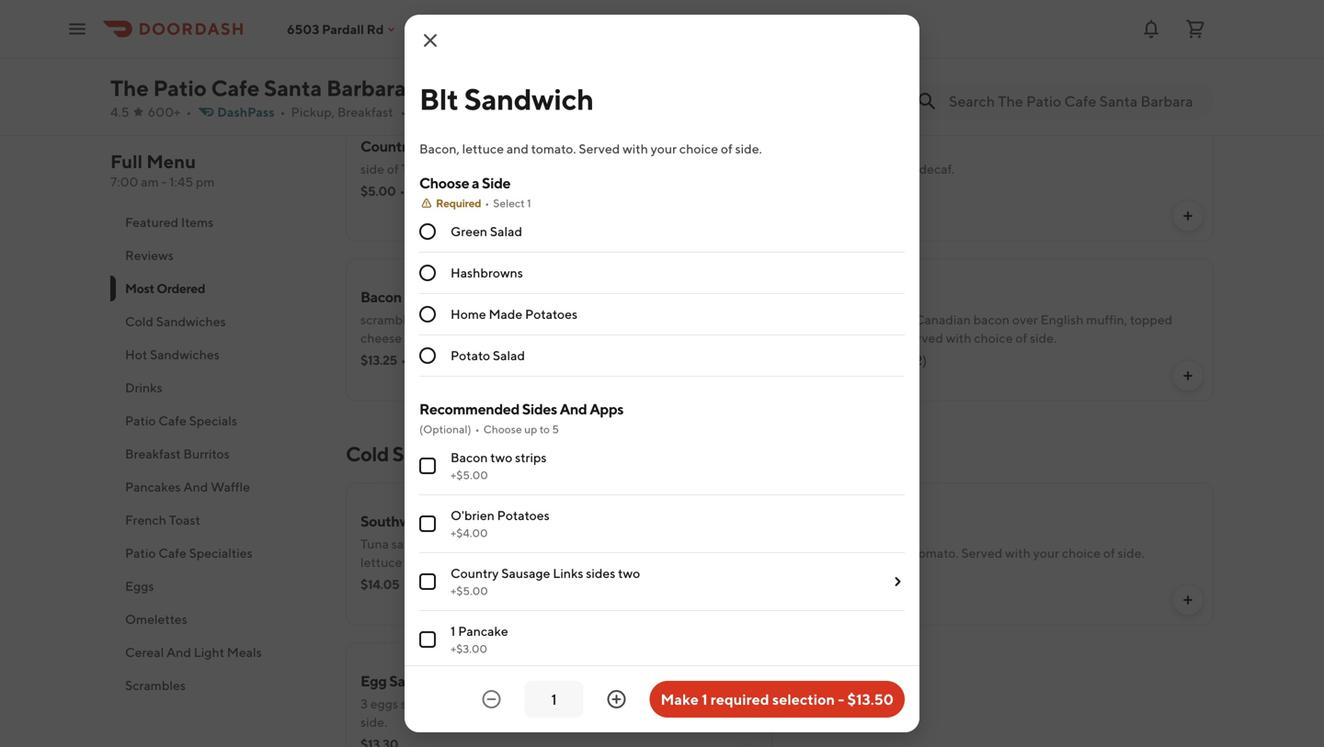 Task type: locate. For each thing, give the bounding box(es) containing it.
side. inside egg salad sandwich 3 eggs sandwich served with your choice  of bread and choice one of side.
[[361, 715, 387, 730]]

0 horizontal spatial bacon,
[[419, 141, 460, 156]]

add item to cart image
[[1181, 49, 1196, 63], [1181, 209, 1196, 223], [739, 369, 754, 384], [1181, 369, 1196, 384]]

None checkbox
[[419, 458, 436, 475], [419, 574, 436, 590], [419, 632, 436, 648], [419, 458, 436, 475], [419, 574, 436, 590], [419, 632, 436, 648]]

strips inside 2 strips of bacon 86% (15)
[[812, 1, 843, 17]]

2 vertical spatial patio
[[125, 546, 156, 561]]

eggs for eggs benedict poached eggs with canadian bacon over english muffin, topped with hollandaise. served with choice of side. 100% (12)
[[802, 288, 834, 306]]

0 vertical spatial tomato.
[[531, 141, 576, 156]]

cilantro
[[430, 555, 474, 570]]

$14.05
[[361, 577, 399, 592]]

sandwiches down ordered
[[156, 314, 226, 329]]

$13.25 • down cheese
[[361, 353, 406, 368]]

eggs inside button
[[125, 579, 154, 594]]

bacon left over
[[974, 312, 1010, 327]]

86% (22)
[[427, 40, 478, 55]]

cereal
[[125, 645, 164, 660]]

tuna left "salad"
[[361, 537, 389, 552]]

1 horizontal spatial eggs
[[802, 288, 834, 306]]

o'brien
[[451, 508, 495, 523]]

+$5.00 up o'brien
[[451, 469, 488, 482]]

breakfast down barbara on the left top of page
[[337, 104, 393, 120]]

1 horizontal spatial lettuce
[[462, 141, 504, 156]]

sides for country sausage links sides two +$5.00
[[586, 566, 616, 581]]

and for light
[[166, 645, 191, 660]]

0 vertical spatial +$5.00
[[451, 469, 488, 482]]

1 up "+$3.00"
[[451, 624, 456, 639]]

sandwich up "onion,"
[[488, 513, 551, 530]]

poached
[[802, 312, 854, 327]]

bacon
[[361, 288, 402, 306], [451, 450, 488, 465]]

1 vertical spatial bacon,
[[457, 312, 497, 327]]

two inside country sausage links sides two side of two
[[546, 137, 571, 155]]

1 vertical spatial eggs
[[370, 697, 398, 712]]

1 horizontal spatial 86%
[[867, 23, 892, 39]]

cold down 'most'
[[125, 314, 154, 329]]

cheddar right onions,
[[700, 0, 748, 15]]

choose inside 'group'
[[419, 174, 469, 192]]

- right am
[[161, 174, 167, 189]]

$13.25
[[361, 40, 397, 55], [361, 353, 397, 368]]

2
[[802, 1, 809, 17]]

eggs inside eggs benedict poached eggs with canadian bacon over english muffin, topped with hollandaise. served with choice of side. 100% (12)
[[857, 312, 884, 327]]

eggs right 3
[[370, 697, 398, 712]]

2 +$5.00 from the top
[[451, 585, 488, 598]]

0 vertical spatial cold
[[125, 314, 154, 329]]

potatoes right made
[[525, 307, 578, 322]]

sides up side at the left top of page
[[510, 137, 543, 155]]

blt
[[419, 82, 459, 116]]

sandwich down "+$3.00"
[[428, 673, 491, 690]]

breakfast up the pancakes
[[125, 447, 181, 462]]

0 horizontal spatial lettuce
[[361, 555, 402, 570]]

close blt sandwich image
[[419, 29, 441, 52]]

0 vertical spatial potatoes
[[525, 307, 578, 322]]

bacon, right salsa,
[[488, 0, 527, 15]]

light
[[194, 645, 224, 660]]

lettuce
[[462, 141, 504, 156], [845, 546, 887, 561], [361, 555, 402, 570]]

1 left one
[[702, 691, 708, 709]]

• left potato salad option
[[401, 353, 406, 368]]

1 +$5.00 from the top
[[451, 469, 488, 482]]

0 vertical spatial cafe
[[211, 75, 260, 101]]

strips
[[812, 1, 843, 17], [515, 450, 547, 465]]

3
[[361, 697, 368, 712]]

cold up southwestern
[[346, 442, 389, 466]]

$13.25 down rd
[[361, 40, 397, 55]]

country for country sausage links sides two side of two
[[361, 137, 414, 155]]

sides inside country sausage links sides two side of two
[[510, 137, 543, 155]]

potato
[[451, 348, 490, 363]]

english
[[1041, 312, 1084, 327]]

open menu image
[[66, 18, 88, 40]]

0 horizontal spatial tuna
[[361, 537, 389, 552]]

southwestern tuna sandwich tuna salad with jalapeno, onion, tomato, lettuce and cilantro served on your choice of bread. served with your choice of side.
[[361, 513, 603, 589]]

hot sandwiches button
[[110, 338, 324, 372]]

1 $13.25 from the top
[[361, 40, 397, 55]]

two
[[401, 161, 425, 177]]

sandwich for egg salad sandwich
[[428, 673, 491, 690]]

egg up 3
[[361, 673, 387, 690]]

0 vertical spatial country
[[361, 137, 414, 155]]

0 horizontal spatial breakfast
[[125, 447, 181, 462]]

1 horizontal spatial cold sandwiches
[[346, 442, 499, 466]]

none checkbox inside recommended sides and apps group
[[419, 516, 436, 533]]

cheddar inside "scrambled egg, salsa, bacon, sausage, mushrooms, onions, cheddar and jack."
[[700, 0, 748, 15]]

cafe inside button
[[158, 413, 187, 429]]

0 items, open order cart image
[[1185, 18, 1207, 40]]

1 vertical spatial strips
[[515, 450, 547, 465]]

cafe for specials
[[158, 413, 187, 429]]

1 horizontal spatial breakfast
[[337, 104, 393, 120]]

$13.25 • for 76% (17)
[[361, 353, 406, 368]]

bacon inside bacon & egg burrito scrambled eggs, bacon, and home potatoes with cheddar and jack cheese
[[361, 288, 402, 306]]

made
[[489, 307, 523, 322]]

0 vertical spatial $13.25
[[361, 40, 397, 55]]

sides inside country sausage links sides two +$5.00
[[586, 566, 616, 581]]

1 vertical spatial bacon,
[[802, 546, 842, 561]]

bacon inside 2 strips of bacon 86% (15)
[[860, 1, 897, 17]]

0 vertical spatial sandwich
[[464, 82, 594, 116]]

0 vertical spatial eggs
[[802, 288, 834, 306]]

0 vertical spatial sandwiches
[[156, 314, 226, 329]]

- for 1
[[838, 691, 845, 709]]

1 horizontal spatial tomato.
[[914, 546, 959, 561]]

salad right potato
[[493, 348, 525, 363]]

• left select
[[485, 197, 490, 210]]

omelettes button
[[110, 603, 324, 636]]

- inside full menu 7:00 am - 1:45 pm
[[161, 174, 167, 189]]

bacon,
[[488, 0, 527, 15], [457, 312, 497, 327]]

strips down up
[[515, 450, 547, 465]]

1 vertical spatial bacon
[[974, 312, 1010, 327]]

of inside country sausage links sides two side of two
[[387, 161, 399, 177]]

or
[[905, 161, 917, 177]]

1 vertical spatial tuna
[[361, 537, 389, 552]]

bacon inside bacon two strips +$5.00
[[451, 450, 488, 465]]

drinks
[[125, 380, 162, 395]]

sandwich down (22)
[[464, 82, 594, 116]]

southwestern
[[361, 513, 451, 530]]

pancakes
[[125, 480, 181, 495]]

0 vertical spatial and
[[560, 401, 587, 418]]

1 horizontal spatial bacon,
[[802, 546, 842, 561]]

cold sandwiches down (optional)
[[346, 442, 499, 466]]

featured
[[125, 215, 179, 230]]

0 horizontal spatial sausage
[[417, 137, 471, 155]]

required
[[711, 691, 769, 709]]

0 horizontal spatial cheddar
[[642, 312, 691, 327]]

choose a side
[[419, 174, 511, 192]]

eggs up 'omelettes'
[[125, 579, 154, 594]]

0 vertical spatial sausage
[[417, 137, 471, 155]]

1 horizontal spatial two
[[546, 137, 571, 155]]

cheddar
[[700, 0, 748, 15], [642, 312, 691, 327]]

choose left up
[[483, 423, 522, 436]]

2 vertical spatial salad
[[389, 673, 425, 690]]

sausage,
[[529, 0, 579, 15]]

and inside button
[[166, 645, 191, 660]]

sausage inside country sausage links sides two side of two
[[417, 137, 471, 155]]

cold sandwiches button
[[110, 305, 324, 338]]

2 vertical spatial two
[[618, 566, 640, 581]]

cold inside button
[[125, 314, 154, 329]]

sandwiches down (optional)
[[392, 442, 499, 466]]

and inside dialog
[[507, 141, 529, 156]]

+$5.00 inside country sausage links sides two +$5.00
[[451, 585, 488, 598]]

menu
[[146, 151, 196, 172]]

76% (17)
[[427, 353, 474, 368]]

eggs
[[857, 312, 884, 327], [370, 697, 398, 712]]

0 horizontal spatial eggs
[[370, 697, 398, 712]]

scrambled
[[361, 312, 421, 327]]

1 horizontal spatial egg
[[416, 288, 442, 306]]

sandwiches for cold sandwiches button
[[156, 314, 226, 329]]

600+
[[148, 104, 181, 120]]

+$5.00 down cilantro
[[451, 585, 488, 598]]

1 vertical spatial sandwich
[[488, 513, 551, 530]]

0 vertical spatial breakfast
[[337, 104, 393, 120]]

of inside 2 strips of bacon 86% (15)
[[846, 1, 858, 17]]

eggs for eggs
[[125, 579, 154, 594]]

two for country sausage links sides two +$5.00
[[618, 566, 640, 581]]

salad inside egg salad sandwich 3 eggs sandwich served with your choice  of bread and choice one of side.
[[389, 673, 425, 690]]

Potato Salad radio
[[419, 348, 436, 364]]

eggs inside eggs benedict poached eggs with canadian bacon over english muffin, topped with hollandaise. served with choice of side. 100% (12)
[[802, 288, 834, 306]]

strips right 2
[[812, 1, 843, 17]]

0 horizontal spatial strips
[[515, 450, 547, 465]]

links down tomato,
[[553, 566, 584, 581]]

egg inside egg salad sandwich 3 eggs sandwich served with your choice  of bread and choice one of side.
[[361, 673, 387, 690]]

salad up sandwich
[[389, 673, 425, 690]]

choose up required
[[419, 174, 469, 192]]

and inside recommended sides and apps (optional) • choose up to 5
[[560, 401, 587, 418]]

country inside country sausage links sides two +$5.00
[[451, 566, 499, 581]]

and left apps
[[560, 401, 587, 418]]

0 horizontal spatial cold sandwiches
[[125, 314, 226, 329]]

sausage
[[417, 137, 471, 155], [501, 566, 550, 581]]

0 vertical spatial salad
[[490, 224, 522, 239]]

0 vertical spatial sides
[[510, 137, 543, 155]]

sandwich inside blt sandwich dialog
[[464, 82, 594, 116]]

- for menu
[[161, 174, 167, 189]]

bacon down (optional)
[[451, 450, 488, 465]]

• down jack.
[[401, 40, 406, 55]]

served inside eggs benedict poached eggs with canadian bacon over english muffin, topped with hollandaise. served with choice of side. 100% (12)
[[902, 331, 944, 346]]

1 vertical spatial choose
[[483, 423, 522, 436]]

links up side at the left top of page
[[474, 137, 508, 155]]

2 horizontal spatial two
[[618, 566, 640, 581]]

1 vertical spatial -
[[838, 691, 845, 709]]

meals
[[227, 645, 262, 660]]

0 vertical spatial cheddar
[[700, 0, 748, 15]]

$13.25 • for 86% (22)
[[361, 40, 406, 55]]

1 horizontal spatial bacon
[[451, 450, 488, 465]]

patio down french on the left of page
[[125, 546, 156, 561]]

1 vertical spatial $13.25 •
[[361, 353, 406, 368]]

1 horizontal spatial -
[[838, 691, 845, 709]]

2 horizontal spatial 1
[[702, 691, 708, 709]]

breakfast inside button
[[125, 447, 181, 462]]

with inside egg salad sandwich 3 eggs sandwich served with your choice  of bread and choice one of side.
[[502, 697, 528, 712]]

your
[[651, 141, 677, 156], [1033, 546, 1059, 561], [536, 555, 562, 570], [487, 573, 513, 589], [530, 697, 556, 712]]

patio inside button
[[125, 413, 156, 429]]

cafe down french toast
[[158, 546, 187, 561]]

patio down "drinks"
[[125, 413, 156, 429]]

items
[[181, 215, 214, 230]]

0 horizontal spatial bacon, lettuce and tomato. served with your choice of side.
[[419, 141, 762, 156]]

86% left (15)
[[867, 23, 892, 39]]

served inside blt sandwich dialog
[[579, 141, 620, 156]]

1 inside "1 pancake +$3.00"
[[451, 624, 456, 639]]

two for country sausage links sides two side of two
[[546, 137, 571, 155]]

and left waffle
[[183, 480, 208, 495]]

sides for country sausage links sides two side of two
[[510, 137, 543, 155]]

cafe up 'breakfast burritos' on the left bottom
[[158, 413, 187, 429]]

2 $13.25 from the top
[[361, 353, 397, 368]]

1 vertical spatial country
[[451, 566, 499, 581]]

of inside eggs benedict poached eggs with canadian bacon over english muffin, topped with hollandaise. served with choice of side. 100% (12)
[[1016, 331, 1028, 346]]

1 horizontal spatial tuna
[[454, 513, 486, 530]]

1 vertical spatial two
[[490, 450, 513, 465]]

0 vertical spatial bacon
[[860, 1, 897, 17]]

0 vertical spatial -
[[161, 174, 167, 189]]

decrease quantity by 1 image
[[481, 689, 503, 711]]

cold sandwiches up the hot sandwiches
[[125, 314, 226, 329]]

1 vertical spatial +$5.00
[[451, 585, 488, 598]]

2 horizontal spatial lettuce
[[845, 546, 887, 561]]

5
[[552, 423, 559, 436]]

salad for potato
[[493, 348, 525, 363]]

specialties
[[189, 546, 253, 561]]

0 horizontal spatial sides
[[510, 137, 543, 155]]

side
[[361, 161, 384, 177]]

1 horizontal spatial eggs
[[857, 312, 884, 327]]

potatoes inside o'brien potatoes +$4.00
[[497, 508, 550, 523]]

sausage inside country sausage links sides two +$5.00
[[501, 566, 550, 581]]

1 $13.25 • from the top
[[361, 40, 406, 55]]

$13.25 •
[[361, 40, 406, 55], [361, 353, 406, 368]]

and inside button
[[183, 480, 208, 495]]

1:45
[[169, 174, 193, 189]]

salad for egg
[[389, 673, 425, 690]]

egg up home made potatoes option
[[416, 288, 442, 306]]

make 1 required selection - $13.50
[[661, 691, 894, 709]]

bacon for two
[[451, 450, 488, 465]]

1 horizontal spatial country
[[451, 566, 499, 581]]

links inside country sausage links sides two side of two
[[474, 137, 508, 155]]

scrambles button
[[110, 670, 324, 703]]

green
[[451, 224, 487, 239]]

sandwiches down cold sandwiches button
[[150, 347, 220, 362]]

&
[[404, 288, 414, 306]]

bacon & egg burrito scrambled eggs, bacon, and home potatoes with cheddar and jack cheese
[[361, 288, 742, 346]]

- inside button
[[838, 691, 845, 709]]

86% left (22)
[[427, 40, 452, 55]]

sandwiches
[[156, 314, 226, 329], [150, 347, 220, 362], [392, 442, 499, 466]]

1 vertical spatial 86%
[[427, 40, 452, 55]]

lettuce inside blt sandwich dialog
[[462, 141, 504, 156]]

bacon, down burrito at the top of the page
[[457, 312, 497, 327]]

sandwich inside egg salad sandwich 3 eggs sandwich served with your choice  of bread and choice one of side.
[[428, 673, 491, 690]]

burrito
[[445, 288, 490, 306]]

country down jalapeno,
[[451, 566, 499, 581]]

green salad
[[451, 224, 522, 239]]

$13.25 down cheese
[[361, 353, 397, 368]]

cafe up dashpass at the top of page
[[211, 75, 260, 101]]

pancakes and waffle
[[125, 480, 250, 495]]

country up side
[[361, 137, 414, 155]]

1 vertical spatial cafe
[[158, 413, 187, 429]]

increase quantity by 1 image
[[606, 689, 628, 711]]

2 $13.25 • from the top
[[361, 353, 406, 368]]

sandwich inside southwestern tuna sandwich tuna salad with jalapeno, onion, tomato, lettuce and cilantro served on your choice of bread. served with your choice of side.
[[488, 513, 551, 530]]

1 vertical spatial bacon
[[451, 450, 488, 465]]

86%
[[867, 23, 892, 39], [427, 40, 452, 55]]

1 vertical spatial sandwiches
[[150, 347, 220, 362]]

sausage for country sausage links sides two side of two
[[417, 137, 471, 155]]

1 vertical spatial cheddar
[[642, 312, 691, 327]]

1 vertical spatial potatoes
[[497, 508, 550, 523]]

country inside country sausage links sides two side of two
[[361, 137, 414, 155]]

1 horizontal spatial cold
[[346, 442, 389, 466]]

0 horizontal spatial bacon
[[361, 288, 402, 306]]

tomato.
[[531, 141, 576, 156], [914, 546, 959, 561]]

1 vertical spatial 1
[[451, 624, 456, 639]]

two inside country sausage links sides two +$5.00
[[618, 566, 640, 581]]

+$5.00
[[451, 469, 488, 482], [451, 585, 488, 598]]

• down recommended
[[475, 423, 480, 436]]

0 vertical spatial 86%
[[867, 23, 892, 39]]

sausage down "onion,"
[[501, 566, 550, 581]]

tuna up jalapeno,
[[454, 513, 486, 530]]

side. inside blt sandwich dialog
[[735, 141, 762, 156]]

sides down tomato,
[[586, 566, 616, 581]]

(20)
[[454, 183, 479, 199]]

1 horizontal spatial cheddar
[[700, 0, 748, 15]]

eggs up hollandaise.
[[857, 312, 884, 327]]

0 vertical spatial patio
[[153, 75, 207, 101]]

potatoes up "onion,"
[[497, 508, 550, 523]]

1 vertical spatial sausage
[[501, 566, 550, 581]]

1
[[527, 197, 531, 210], [451, 624, 456, 639], [702, 691, 708, 709]]

0 horizontal spatial links
[[474, 137, 508, 155]]

1 right select
[[527, 197, 531, 210]]

and left light
[[166, 645, 191, 660]]

cold sandwiches
[[125, 314, 226, 329], [346, 442, 499, 466]]

cheddar left jack
[[642, 312, 691, 327]]

2 vertical spatial 1
[[702, 691, 708, 709]]

$13.25 • down rd
[[361, 40, 406, 55]]

to
[[540, 423, 550, 436]]

reviews button
[[110, 239, 324, 272]]

0 vertical spatial strips
[[812, 1, 843, 17]]

cafe
[[211, 75, 260, 101], [158, 413, 187, 429], [158, 546, 187, 561]]

hashbrowns
[[451, 265, 523, 281]]

choose a side group
[[419, 173, 905, 377]]

0 horizontal spatial two
[[490, 450, 513, 465]]

salad down • select 1
[[490, 224, 522, 239]]

cafe inside button
[[158, 546, 187, 561]]

1 vertical spatial egg
[[361, 673, 387, 690]]

sides
[[510, 137, 543, 155], [586, 566, 616, 581]]

add item to cart image for bacon & egg burrito
[[739, 369, 754, 384]]

sandwiches for the hot sandwiches button
[[150, 347, 220, 362]]

choose inside recommended sides and apps (optional) • choose up to 5
[[483, 423, 522, 436]]

(optional)
[[419, 423, 471, 436]]

0 horizontal spatial eggs
[[125, 579, 154, 594]]

bacon up (15)
[[860, 1, 897, 17]]

served
[[579, 141, 620, 156], [902, 331, 944, 346], [961, 546, 1003, 561], [415, 573, 456, 589], [458, 697, 500, 712]]

0 horizontal spatial choose
[[419, 174, 469, 192]]

0 vertical spatial $13.25 •
[[361, 40, 406, 55]]

of inside blt sandwich dialog
[[721, 141, 733, 156]]

- left $13.50
[[838, 691, 845, 709]]

0 vertical spatial eggs
[[857, 312, 884, 327]]

patio inside button
[[125, 546, 156, 561]]

1 vertical spatial salad
[[493, 348, 525, 363]]

1 vertical spatial eggs
[[125, 579, 154, 594]]

1 horizontal spatial links
[[553, 566, 584, 581]]

1 vertical spatial and
[[183, 480, 208, 495]]

eggs up "poached"
[[802, 288, 834, 306]]

sandwich
[[401, 697, 456, 712]]

6503 pardall rd
[[287, 21, 384, 37]]

links inside country sausage links sides two +$5.00
[[553, 566, 584, 581]]

-
[[161, 174, 167, 189], [838, 691, 845, 709]]

cafe for specialties
[[158, 546, 187, 561]]

and inside "scrambled egg, salsa, bacon, sausage, mushrooms, onions, cheddar and jack."
[[361, 18, 383, 33]]

patio up 600+ •
[[153, 75, 207, 101]]

0 vertical spatial bacon
[[361, 288, 402, 306]]

0 vertical spatial bacon, lettuce and tomato. served with your choice of side.
[[419, 141, 762, 156]]

1 vertical spatial breakfast
[[125, 447, 181, 462]]

1 horizontal spatial bacon
[[974, 312, 1010, 327]]

0 horizontal spatial tomato.
[[531, 141, 576, 156]]

None checkbox
[[419, 516, 436, 533]]

home
[[524, 312, 557, 327]]

• inside choose a side 'group'
[[485, 197, 490, 210]]

1 vertical spatial links
[[553, 566, 584, 581]]

bacon up scrambled
[[361, 288, 402, 306]]

2 vertical spatial cafe
[[158, 546, 187, 561]]

1 vertical spatial bacon, lettuce and tomato. served with your choice of side.
[[802, 546, 1145, 561]]

and
[[361, 18, 383, 33], [507, 141, 529, 156], [499, 312, 521, 327], [693, 312, 715, 327], [889, 546, 911, 561], [405, 555, 427, 570], [652, 697, 674, 712]]

up
[[524, 423, 537, 436]]

sides
[[522, 401, 557, 418]]

sausage down mi
[[417, 137, 471, 155]]



Task type: vqa. For each thing, say whether or not it's contained in the screenshot.
Deals: Spend $20, save $3 on the left of the page
no



Task type: describe. For each thing, give the bounding box(es) containing it.
blt sandwich dialog
[[405, 15, 920, 748]]

select
[[493, 197, 525, 210]]

jack
[[718, 312, 742, 327]]

over
[[1012, 312, 1038, 327]]

served
[[476, 555, 516, 570]]

7.4
[[413, 104, 430, 120]]

tomato. inside blt sandwich dialog
[[531, 141, 576, 156]]

+$5.00 inside bacon two strips +$5.00
[[451, 469, 488, 482]]

and for waffle
[[183, 480, 208, 495]]

salad
[[392, 537, 422, 552]]

pickup,
[[291, 104, 335, 120]]

drinks button
[[110, 372, 324, 405]]

waffle
[[211, 480, 250, 495]]

reviews
[[125, 248, 174, 263]]

(17)
[[453, 353, 474, 368]]

eggs inside egg salad sandwich 3 eggs sandwich served with your choice  of bread and choice one of side.
[[370, 697, 398, 712]]

topped
[[1130, 312, 1173, 327]]

cold sandwiches inside cold sandwiches button
[[125, 314, 226, 329]]

rd
[[367, 21, 384, 37]]

pickup, breakfast • 7.4 mi
[[291, 104, 447, 120]]

• select 1
[[485, 197, 531, 210]]

served inside southwestern tuna sandwich tuna salad with jalapeno, onion, tomato, lettuce and cilantro served on your choice of bread. served with your choice of side.
[[415, 573, 456, 589]]

choice inside blt sandwich dialog
[[679, 141, 718, 156]]

76%
[[427, 353, 451, 368]]

am
[[141, 174, 159, 189]]

hot sandwiches
[[125, 347, 220, 362]]

scrambled
[[361, 0, 423, 15]]

links for country sausage links sides two +$5.00
[[553, 566, 584, 581]]

1 pancake +$3.00
[[451, 624, 508, 656]]

apps
[[590, 401, 624, 418]]

featured items button
[[110, 206, 324, 239]]

1 horizontal spatial bacon, lettuce and tomato. served with your choice of side.
[[802, 546, 1145, 561]]

patio for specialties
[[125, 546, 156, 561]]

4.5
[[110, 104, 129, 120]]

egg,
[[426, 0, 451, 15]]

0 vertical spatial tuna
[[454, 513, 486, 530]]

make
[[661, 691, 699, 709]]

santa
[[264, 75, 322, 101]]

with inside blt sandwich dialog
[[623, 141, 648, 156]]

omelettes
[[125, 612, 187, 627]]

cereal and light meals button
[[110, 636, 324, 670]]

• right $5.00
[[400, 183, 405, 199]]

and inside egg salad sandwich 3 eggs sandwich served with your choice  of bread and choice one of side.
[[652, 697, 674, 712]]

egg salad sandwich 3 eggs sandwich served with your choice  of bread and choice one of side.
[[361, 673, 754, 730]]

two inside bacon two strips +$5.00
[[490, 450, 513, 465]]

potato salad
[[451, 348, 525, 363]]

and inside southwestern tuna sandwich tuna salad with jalapeno, onion, tomato, lettuce and cilantro served on your choice of bread. served with your choice of side.
[[405, 555, 427, 570]]

pancakes and waffle button
[[110, 471, 324, 504]]

bacon, lettuce and tomato. served with your choice of side. inside blt sandwich dialog
[[419, 141, 762, 156]]

sausage for country sausage links sides two +$5.00
[[501, 566, 550, 581]]

bread.
[[375, 573, 412, 589]]

• left 7.4
[[401, 104, 406, 120]]

decaf.
[[919, 161, 955, 177]]

mi
[[432, 104, 447, 120]]

notification bell image
[[1140, 18, 1163, 40]]

1 vertical spatial cold sandwiches
[[346, 442, 499, 466]]

choice inside eggs benedict poached eggs with canadian bacon over english muffin, topped with hollandaise. served with choice of side. 100% (12)
[[974, 331, 1013, 346]]

on
[[518, 555, 533, 570]]

add item to cart image for 2 strips of bacon
[[1181, 49, 1196, 63]]

salsa,
[[454, 0, 485, 15]]

jack.
[[385, 18, 412, 33]]

links for country sausage links sides two side of two
[[474, 137, 508, 155]]

tomato,
[[547, 537, 592, 552]]

86% inside 2 strips of bacon 86% (15)
[[867, 23, 892, 39]]

pardall
[[322, 21, 364, 37]]

cheddar inside bacon & egg burrito scrambled eggs, bacon, and home potatoes with cheddar and jack cheese
[[642, 312, 691, 327]]

cheese
[[361, 331, 402, 346]]

recommended sides and apps group
[[419, 399, 905, 727]]

potatoes
[[560, 312, 612, 327]]

bacon, inside "scrambled egg, salsa, bacon, sausage, mushrooms, onions, cheddar and jack."
[[488, 0, 527, 15]]

sandwich for southwestern tuna sandwich
[[488, 513, 551, 530]]

1 vertical spatial cold
[[346, 442, 389, 466]]

95% (20)
[[425, 183, 479, 199]]

country for country sausage links sides two +$5.00
[[451, 566, 499, 581]]

95%
[[425, 183, 451, 199]]

hollandaise.
[[830, 331, 900, 346]]

patio cafe specials button
[[110, 405, 324, 438]]

patio for specials
[[125, 413, 156, 429]]

salad for green
[[490, 224, 522, 239]]

add item to cart image for eggs benedict
[[1181, 369, 1196, 384]]

• right 600+
[[186, 104, 192, 120]]

bacon, inside bacon & egg burrito scrambled eggs, bacon, and home potatoes with cheddar and jack cheese
[[457, 312, 497, 327]]

$13.25 for 86%
[[361, 40, 397, 55]]

side. inside southwestern tuna sandwich tuna salad with jalapeno, onion, tomato, lettuce and cilantro served on your choice of bread. served with your choice of side.
[[571, 573, 598, 589]]

Item Search search field
[[949, 91, 1199, 111]]

eggs button
[[110, 570, 324, 603]]

ordered
[[157, 281, 205, 296]]

100%
[[870, 353, 903, 368]]

Current quantity is 1 number field
[[536, 690, 573, 710]]

onion,
[[508, 537, 544, 552]]

2 vertical spatial sandwiches
[[392, 442, 499, 466]]

with inside bacon & egg burrito scrambled eggs, bacon, and home potatoes with cheddar and jack cheese
[[614, 312, 640, 327]]

most ordered
[[125, 281, 205, 296]]

• inside recommended sides and apps (optional) • choose up to 5
[[475, 423, 480, 436]]

french
[[125, 513, 166, 528]]

medium. regular or decaf.
[[802, 161, 955, 177]]

the patio cafe santa barbara
[[110, 75, 406, 101]]

your inside blt sandwich dialog
[[651, 141, 677, 156]]

Home Made Potatoes radio
[[419, 306, 436, 323]]

$13.25 for 76%
[[361, 353, 397, 368]]

full
[[110, 151, 143, 172]]

$13.50
[[848, 691, 894, 709]]

side. inside eggs benedict poached eggs with canadian bacon over english muffin, topped with hollandaise. served with choice of side. 100% (12)
[[1030, 331, 1057, 346]]

bacon inside eggs benedict poached eggs with canadian bacon over english muffin, topped with hollandaise. served with choice of side. 100% (12)
[[974, 312, 1010, 327]]

most
[[125, 281, 154, 296]]

lettuce inside southwestern tuna sandwich tuna salad with jalapeno, onion, tomato, lettuce and cilantro served on your choice of bread. served with your choice of side.
[[361, 555, 402, 570]]

egg inside bacon & egg burrito scrambled eggs, bacon, and home potatoes with cheddar and jack cheese
[[416, 288, 442, 306]]

regular
[[856, 161, 902, 177]]

1 inside make 1 required selection - $13.50 button
[[702, 691, 708, 709]]

strips inside bacon two strips +$5.00
[[515, 450, 547, 465]]

featured items
[[125, 215, 214, 230]]

bacon, inside blt sandwich dialog
[[419, 141, 460, 156]]

Green Salad radio
[[419, 223, 436, 240]]

eggs,
[[424, 312, 455, 327]]

served inside egg salad sandwich 3 eggs sandwich served with your choice  of bread and choice one of side.
[[458, 697, 500, 712]]

1 vertical spatial tomato.
[[914, 546, 959, 561]]

southwestern tuna sandwich image
[[629, 483, 773, 626]]

• down santa
[[280, 104, 286, 120]]

$5.00
[[361, 183, 396, 199]]

600+ •
[[148, 104, 192, 120]]

toast
[[169, 513, 200, 528]]

selection
[[772, 691, 835, 709]]

bacon for &
[[361, 288, 402, 306]]

muffin,
[[1086, 312, 1128, 327]]

home
[[451, 307, 486, 322]]

Hashbrowns radio
[[419, 265, 436, 281]]

1 inside choose a side 'group'
[[527, 197, 531, 210]]

french toast
[[125, 513, 200, 528]]

2 strips of bacon 86% (15)
[[802, 1, 917, 39]]

your inside egg salad sandwich 3 eggs sandwich served with your choice  of bread and choice one of side.
[[530, 697, 556, 712]]

add item to cart image
[[1181, 593, 1196, 608]]

side
[[482, 174, 511, 192]]

burritos
[[183, 447, 230, 462]]

(12)
[[906, 353, 927, 368]]

recommended sides and apps (optional) • choose up to 5
[[419, 401, 624, 436]]

potatoes inside choose a side 'group'
[[525, 307, 578, 322]]

barbara
[[326, 75, 406, 101]]

patio cafe specials
[[125, 413, 237, 429]]

+$4.00
[[451, 527, 488, 540]]



